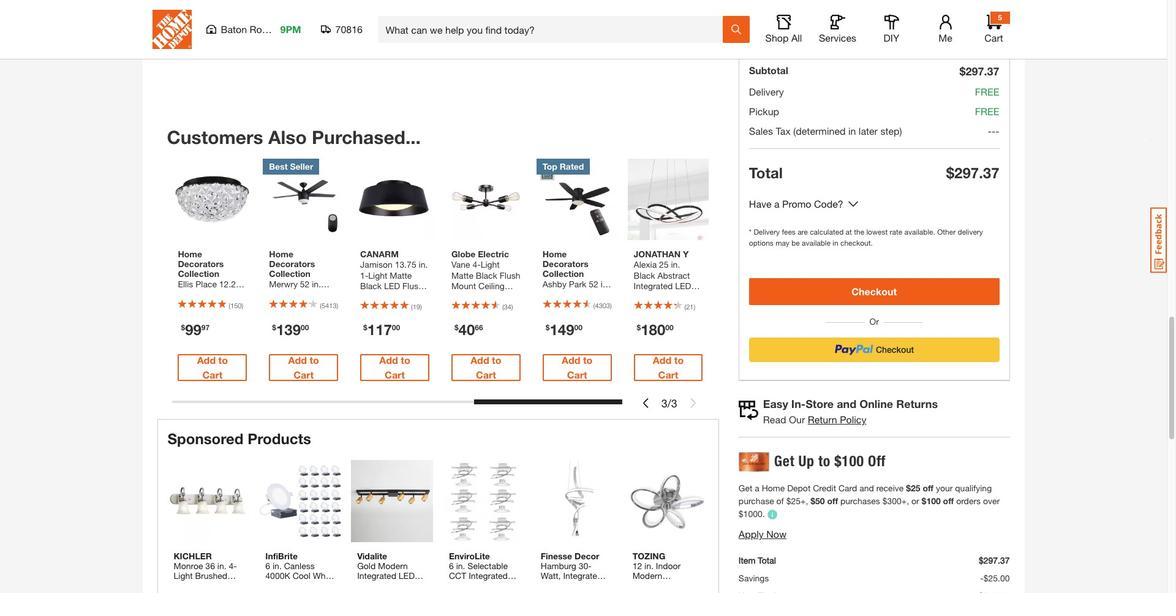 Task type: vqa. For each thing, say whether or not it's contained in the screenshot.
LED within the CANARM Jamison 13.75 in. 1-Light Matte Black LED Flush Mount
yes



Task type: describe. For each thing, give the bounding box(es) containing it.
fan inside "home decorators collection ashby park 52 in. white color changing integrated led matte black indoor ceiling fan with light kit and remote control"
[[543, 343, 557, 354]]

jamison
[[360, 259, 393, 270]]

( for 117
[[411, 302, 413, 310]]

kichler monroe 36 in. 4- light brushed nickel traditional bathroom van
[[174, 551, 239, 593]]

indoor inside tozing 12 in. indoor modern dimmable 1-light geometric lin
[[656, 561, 681, 571]]

abstract
[[658, 270, 690, 280]]

matte inside "home decorators collection ashby park 52 in. white color changing integrated led matte black indoor ceiling fan with light kit and remote control"
[[543, 322, 565, 332]]

cart 5
[[985, 13, 1004, 44]]

sales tax (determined in later step)
[[749, 125, 902, 136]]

ceiling inside "home decorators collection merwry 52 in. integrated led indoor matte black ceiling fan with light kit and remote control"
[[293, 311, 319, 321]]

52 inside "home decorators collection merwry 52 in. integrated led indoor matte black ceiling fan with light kit and remote control"
[[300, 279, 310, 289]]

led inside "home decorators collection merwry 52 in. integrated led indoor matte black ceiling fan with light kit and remote control"
[[311, 290, 327, 300]]

purchased...
[[312, 126, 421, 148]]

cart down 66
[[476, 369, 496, 381]]

light inside kichler monroe 36 in. 4- light brushed nickel traditional bathroom van
[[174, 570, 193, 581]]

ashby park 52 in. white color changing integrated led matte black indoor ceiling fan with light kit and remote control image
[[537, 159, 618, 240]]

customers
[[167, 126, 263, 148]]

mount inside globe electric vane 4-light matte black flush mount ceiling light
[[452, 281, 476, 291]]

later
[[342, 24, 364, 35]]

ceiling inside globe electric vane 4-light matte black flush mount ceiling light
[[479, 281, 505, 291]]

modern inside tozing 12 in. indoor modern dimmable 1-light geometric lin
[[633, 570, 663, 581]]

checkout.
[[841, 238, 873, 247]]

2 add to cart button from the left
[[269, 354, 338, 381]]

return policy link
[[808, 413, 867, 425]]

$ for 149
[[546, 323, 550, 332]]

ashby
[[543, 279, 567, 289]]

add to cart button for 99
[[178, 354, 247, 381]]

5 add to cart button from the left
[[543, 354, 612, 381]]

fan inside "home decorators collection merwry 52 in. integrated led indoor matte black ceiling fan with light kit and remote control"
[[322, 311, 336, 321]]

$1000.
[[739, 508, 765, 519]]

indoor inside "home decorators collection ashby park 52 in. white color changing integrated led matte black indoor ceiling fan with light kit and remote control"
[[543, 332, 568, 343]]

to for add to cart button for 117
[[401, 354, 410, 366]]

cct
[[449, 570, 466, 581]]

4- inside kichler monroe 36 in. 4- light brushed nickel traditional bathroom van
[[229, 561, 237, 571]]

your
[[749, 25, 781, 42]]

$ for 40
[[455, 323, 459, 332]]

easy in-store and online returns read our return policy
[[763, 397, 938, 425]]

hamburg 30-watt, integrated led, chrome pendant image
[[535, 460, 617, 542]]

( for 99
[[229, 302, 230, 310]]

color
[[567, 290, 588, 300]]

monroe 36 in. 4-light brushed nickel traditional bathroom vanity light with satin etched glass image
[[168, 460, 250, 542]]

cart down the $ 149 00
[[567, 369, 587, 381]]

white for park
[[543, 290, 565, 300]]

( for 139
[[320, 302, 322, 310]]

envirolite
[[449, 551, 490, 561]]

$ for 117
[[363, 323, 368, 332]]

( 19 )
[[411, 302, 422, 310]]

in-
[[792, 397, 806, 410]]

services button
[[818, 15, 858, 44]]

$297.37 for item total
[[979, 555, 1010, 566]]

3 / 3
[[662, 396, 678, 410]]

me button
[[926, 15, 965, 44]]

mount,
[[178, 311, 205, 321]]

mount inside canarm jamison 13.75 in. 1-light matte black led flush mount
[[360, 291, 385, 302]]

of
[[777, 495, 784, 506]]

with inside "home decorators collection ashby park 52 in. white color changing integrated led matte black indoor ceiling fan with light kit and remote control"
[[559, 343, 575, 354]]

5 add from the left
[[562, 354, 581, 366]]

item total
[[739, 555, 776, 566]]

and inside the easy in-store and online returns read our return policy
[[837, 397, 857, 410]]

canless inside infibrite 6 in. canless 4000k cool white 12w 1050lm thin
[[284, 561, 315, 571]]

products
[[248, 430, 311, 447]]

collection for 99
[[178, 268, 219, 279]]

black inside jonathan y alexia 25 in. black abstract integrated led metal adjustable pendant
[[634, 270, 655, 280]]

integrated inside finesse decor hamburg 30- watt, integrated led, chrome pendant
[[563, 570, 602, 581]]

with inside "home decorators collection merwry 52 in. integrated led indoor matte black ceiling fan with light kit and remote control"
[[269, 322, 285, 332]]

decorators for 149
[[543, 259, 589, 269]]

97
[[202, 323, 210, 332]]

sales
[[749, 125, 773, 136]]

cart up 3 / 3
[[658, 369, 679, 381]]

( for 40
[[502, 302, 504, 310]]

canarm jamison 13.75 in. 1-light matte black led flush mount
[[360, 249, 428, 302]]

) for 180
[[694, 302, 696, 310]]

alexia 25 in. black abstract integrated led metal adjustable pendant image
[[628, 159, 709, 240]]

flush inside home decorators collection ellis place 12.25 in. matte black led round flush mount, modern ceiling light
[[224, 300, 245, 311]]

brushed
[[195, 570, 227, 581]]

149
[[550, 321, 574, 338]]

$ 99 97
[[181, 321, 210, 338]]

ceiling inside home decorators collection ellis place 12.25 in. matte black led round flush mount, modern ceiling light
[[178, 322, 204, 332]]

round
[[196, 300, 222, 311]]

home for 99
[[178, 249, 202, 259]]

5413
[[322, 302, 337, 310]]

1 horizontal spatial $100
[[922, 495, 941, 506]]

light inside canarm jamison 13.75 in. 1-light matte black led flush mount
[[368, 270, 388, 280]]

have
[[749, 198, 772, 209]]

in. inside home decorators collection ellis place 12.25 in. matte black led round flush mount, modern ceiling light
[[178, 290, 187, 300]]

qualifying
[[956, 483, 992, 493]]

home up of
[[762, 483, 785, 493]]

1050lm
[[285, 580, 317, 591]]

0 vertical spatial $100
[[835, 452, 864, 470]]

canarm
[[360, 249, 399, 259]]

or
[[912, 495, 920, 506]]

black inside "home decorators collection merwry 52 in. integrated led indoor matte black ceiling fan with light kit and remote control"
[[269, 311, 291, 321]]

available
[[802, 238, 831, 247]]

139
[[276, 321, 301, 338]]

get for get up to $100 off
[[774, 452, 795, 470]]

and up "purchases"
[[860, 483, 874, 493]]

in. inside infibrite 6 in. canless 4000k cool white 12w 1050lm thin
[[273, 561, 282, 571]]

flush inside canarm jamison 13.75 in. 1-light matte black led flush mount
[[403, 281, 423, 291]]

jonathan
[[634, 249, 681, 259]]

add to cart for 180
[[653, 354, 684, 381]]

1- inside canarm jamison 13.75 in. 1-light matte black led flush mount
[[360, 270, 368, 280]]

0 horizontal spatial off
[[828, 495, 838, 506]]

credit offer details image
[[768, 510, 777, 520]]

00 for 149
[[574, 323, 583, 332]]

dimmable
[[633, 580, 672, 591]]

add for 180
[[653, 354, 672, 366]]

add to cart for 99
[[197, 354, 228, 381]]

add to cart button for 180
[[634, 354, 703, 381]]

$50
[[811, 495, 825, 506]]

in. inside canarm jamison 13.75 in. 1-light matte black led flush mount
[[419, 259, 428, 270]]

your
[[936, 483, 953, 493]]

subtotal
[[749, 64, 789, 76]]

6 for infibrite
[[266, 561, 270, 571]]

1- inside tozing 12 in. indoor modern dimmable 1-light geometric lin
[[674, 580, 682, 591]]

checkout button
[[749, 278, 1000, 305]]

in. inside envirolite 6 in. selectable cct integrated led white canless wa
[[456, 561, 465, 571]]

led inside canarm jamison 13.75 in. 1-light matte black led flush mount
[[384, 281, 400, 291]]

6 for envirolite
[[449, 561, 454, 571]]

sponsored products
[[168, 430, 311, 447]]

$25+,
[[787, 495, 808, 506]]

in. inside kichler monroe 36 in. 4- light brushed nickel traditional bathroom van
[[217, 561, 227, 571]]

( for 180
[[685, 302, 686, 310]]

purchases
[[841, 495, 880, 506]]

) for 139
[[337, 302, 338, 310]]

decorators for 139
[[269, 259, 315, 269]]

vidalite
[[357, 551, 387, 561]]

savings
[[739, 573, 769, 583]]

or
[[865, 316, 884, 326]]

remote inside "home decorators collection merwry 52 in. integrated led indoor matte black ceiling fan with light kit and remote control"
[[269, 332, 299, 343]]

control inside "home decorators collection ashby park 52 in. white color changing integrated led matte black indoor ceiling fan with light kit and remote control"
[[543, 365, 571, 375]]

add to cart button for 40
[[452, 354, 521, 381]]

for
[[327, 24, 339, 35]]

promo
[[783, 198, 812, 209]]

collection for 139
[[269, 268, 311, 279]]

vane
[[452, 259, 470, 270]]

5 add to cart from the left
[[562, 354, 593, 381]]

thin
[[266, 590, 282, 593]]

cart down 5
[[985, 32, 1004, 44]]

cart down the "$ 139 00"
[[294, 369, 314, 381]]

to for add to cart button associated with 180
[[675, 354, 684, 366]]

lowest
[[867, 227, 888, 236]]

available.
[[905, 227, 936, 236]]

add for 117
[[380, 354, 398, 366]]

home for 149
[[543, 249, 567, 259]]

ellis place 12.25 in. matte black led round flush mount, modern ceiling light image
[[172, 159, 253, 240]]

led inside "home decorators collection ashby park 52 in. white color changing integrated led matte black indoor ceiling fan with light kit and remote control"
[[584, 311, 600, 321]]

( 21 )
[[685, 302, 696, 310]]

pendant inside finesse decor hamburg 30- watt, integrated led, chrome pendant
[[541, 590, 573, 593]]

a for have
[[775, 198, 780, 209]]

light,
[[404, 580, 425, 591]]

gold modern integrated led fixed track light, with 42-watt six rotating gimbal heads, 3000k modern interior spotlight image
[[351, 460, 433, 542]]

00 for 117
[[392, 323, 400, 332]]

services
[[819, 32, 857, 44]]

2 add from the left
[[288, 354, 307, 366]]

kichler
[[174, 551, 212, 561]]

in. inside "home decorators collection ashby park 52 in. white color changing integrated led matte black indoor ceiling fan with light kit and remote control"
[[601, 279, 610, 289]]

apply now
[[739, 528, 787, 540]]

36
[[206, 561, 215, 571]]

to for fifth add to cart button
[[583, 354, 593, 366]]

cart down the 97
[[202, 369, 223, 381]]

vidalite gold modern integrated led fixed track light, with 42-watt 
[[357, 551, 425, 593]]

rate
[[890, 227, 903, 236]]

save for later
[[303, 24, 364, 35]]

infibrite 6 in. canless 4000k cool white 12w 1050lm thin 
[[266, 551, 335, 593]]

options
[[749, 238, 774, 247]]

kit inside "home decorators collection merwry 52 in. integrated led indoor matte black ceiling fan with light kit and remote control"
[[309, 322, 319, 332]]

hamburg
[[541, 561, 576, 571]]

over
[[983, 495, 1000, 506]]

step)
[[881, 125, 902, 136]]

baton
[[221, 23, 247, 35]]

$ 117 00
[[363, 321, 400, 338]]

get for get a home depot credit card and receive $25 off
[[739, 483, 753, 493]]

pendant inside jonathan y alexia 25 in. black abstract integrated led metal adjustable pendant
[[634, 302, 666, 313]]

integrated inside envirolite 6 in. selectable cct integrated led white canless wa
[[469, 570, 508, 581]]

- $25.00
[[981, 573, 1010, 583]]

cart down $ 117 00
[[385, 369, 405, 381]]

/
[[668, 396, 671, 410]]

fixed
[[357, 580, 378, 591]]

me
[[939, 32, 953, 44]]



Task type: locate. For each thing, give the bounding box(es) containing it.
$297.37 down cart 5
[[960, 64, 1000, 78]]

black inside globe electric vane 4-light matte black flush mount ceiling light
[[476, 270, 498, 280]]

1 horizontal spatial canless
[[449, 590, 480, 593]]

add down $ 99 97
[[197, 354, 216, 366]]

1 vertical spatial fan
[[543, 343, 557, 354]]

6 inside envirolite 6 in. selectable cct integrated led white canless wa
[[449, 561, 454, 571]]

integrated down envirolite
[[469, 570, 508, 581]]

) for 99
[[242, 302, 243, 310]]

0 horizontal spatial kit
[[309, 322, 319, 332]]

1 horizontal spatial fan
[[543, 343, 557, 354]]

12w
[[266, 580, 283, 591]]

led inside jonathan y alexia 25 in. black abstract integrated led metal adjustable pendant
[[675, 281, 691, 291]]

led inside vidalite gold modern integrated led fixed track light, with 42-watt
[[399, 570, 415, 581]]

6 add to cart button from the left
[[634, 354, 703, 381]]

light inside "home decorators collection ashby park 52 in. white color changing integrated led matte black indoor ceiling fan with light kit and remote control"
[[578, 343, 597, 354]]

home inside "home decorators collection ashby park 52 in. white color changing integrated led matte black indoor ceiling fan with light kit and remote control"
[[543, 249, 567, 259]]

shop all button
[[764, 15, 804, 44]]

control inside "home decorators collection merwry 52 in. integrated led indoor matte black ceiling fan with light kit and remote control"
[[302, 332, 330, 343]]

collection inside "home decorators collection merwry 52 in. integrated led indoor matte black ceiling fan with light kit and remote control"
[[269, 268, 311, 279]]

place
[[196, 279, 217, 289]]

rated
[[560, 161, 584, 172]]

led up adjustable
[[675, 281, 691, 291]]

$ for 139
[[272, 323, 276, 332]]

9pm
[[280, 23, 301, 35]]

save
[[303, 24, 324, 35], [425, 24, 447, 35]]

led down the 13.75
[[384, 281, 400, 291]]

$100
[[835, 452, 864, 470], [922, 495, 941, 506]]

1 decorators from the left
[[178, 259, 224, 269]]

light inside "home decorators collection merwry 52 in. integrated led indoor matte black ceiling fan with light kit and remote control"
[[287, 322, 307, 332]]

off down your
[[943, 495, 954, 506]]

flush inside globe electric vane 4-light matte black flush mount ceiling light
[[500, 270, 521, 280]]

add to cart for 40
[[471, 354, 502, 381]]

a right have in the top of the page
[[775, 198, 780, 209]]

3 00 from the left
[[574, 323, 583, 332]]

matte inside home decorators collection ellis place 12.25 in. matte black led round flush mount, modern ceiling light
[[189, 290, 212, 300]]

6 inside infibrite 6 in. canless 4000k cool white 12w 1050lm thin
[[266, 561, 270, 571]]

integrated up 42-
[[357, 570, 396, 581]]

previous slide image
[[641, 398, 651, 408]]

0 horizontal spatial white
[[313, 570, 335, 581]]

jamison 13.75 in. 1-light matte black led flush mount image
[[354, 159, 436, 240]]

) for 40
[[512, 302, 513, 310]]

collection inside home decorators collection ellis place 12.25 in. matte black led round flush mount, modern ceiling light
[[178, 268, 219, 279]]

integrated down changing
[[543, 311, 582, 321]]

1 add from the left
[[197, 354, 216, 366]]

integrated down decor on the bottom of page
[[563, 570, 602, 581]]

a for get
[[755, 483, 760, 493]]

0 vertical spatial 4-
[[473, 259, 481, 270]]

1 horizontal spatial 52
[[589, 279, 599, 289]]

1 horizontal spatial control
[[543, 365, 571, 375]]

metal
[[634, 291, 655, 302]]

integrated inside vidalite gold modern integrated led fixed track light, with 42-watt
[[357, 570, 396, 581]]

2 horizontal spatial indoor
[[656, 561, 681, 571]]

geometric
[[633, 590, 673, 593]]

add to cart button for 117
[[360, 354, 430, 381]]

4- right vane
[[473, 259, 481, 270]]

orders over $1000.
[[739, 495, 1000, 519]]

$ for 99
[[181, 323, 185, 332]]

merwry
[[269, 279, 298, 289]]

card
[[839, 483, 857, 493]]

home up merwry
[[269, 249, 293, 259]]

( 5413 )
[[320, 302, 338, 310]]

52
[[300, 279, 310, 289], [589, 279, 599, 289]]

white down ashby
[[543, 290, 565, 300]]

2 horizontal spatial flush
[[500, 270, 521, 280]]

$ inside $ 40 66
[[455, 323, 459, 332]]

return
[[808, 413, 838, 425]]

modern inside vidalite gold modern integrated led fixed track light, with 42-watt
[[378, 561, 408, 571]]

flush down the 12.25
[[224, 300, 245, 311]]

collection inside "home decorators collection ashby park 52 in. white color changing integrated led matte black indoor ceiling fan with light kit and remote control"
[[543, 268, 584, 279]]

add down the $ 149 00
[[562, 354, 581, 366]]

save to list button
[[425, 23, 477, 37]]

led down 4303
[[584, 311, 600, 321]]

1 horizontal spatial 4-
[[473, 259, 481, 270]]

integrated up metal
[[634, 281, 673, 291]]

6 add from the left
[[653, 354, 672, 366]]

ceiling inside "home decorators collection ashby park 52 in. white color changing integrated led matte black indoor ceiling fan with light kit and remote control"
[[570, 332, 596, 343]]

fan down 5413
[[322, 311, 336, 321]]

0 horizontal spatial 1-
[[360, 270, 368, 280]]

matte
[[390, 270, 412, 280], [452, 270, 474, 280], [189, 290, 212, 300], [296, 300, 318, 311], [543, 322, 565, 332]]

1 collection from the left
[[178, 268, 219, 279]]

total up have in the top of the page
[[749, 164, 783, 181]]

integrated inside "home decorators collection ashby park 52 in. white color changing integrated led matte black indoor ceiling fan with light kit and remote control"
[[543, 311, 582, 321]]

1 horizontal spatial modern
[[378, 561, 408, 571]]

1 add to cart button from the left
[[178, 354, 247, 381]]

1 vertical spatial free
[[975, 105, 1000, 117]]

flush down electric
[[500, 270, 521, 280]]

0 vertical spatial delivery
[[749, 86, 784, 97]]

4 $ from the left
[[455, 323, 459, 332]]

$50 off purchases $300+, or $100 off
[[811, 495, 954, 506]]

credit
[[813, 483, 836, 493]]

) down adjustable
[[694, 302, 696, 310]]

70816 button
[[321, 23, 363, 36]]

0 vertical spatial free
[[975, 86, 1000, 97]]

2 free from the top
[[975, 105, 1000, 117]]

52 right merwry
[[300, 279, 310, 289]]

mount down jamison
[[360, 291, 385, 302]]

1 free from the top
[[975, 86, 1000, 97]]

1 vertical spatial get
[[739, 483, 753, 493]]

1 save from the left
[[303, 24, 324, 35]]

integrated inside "home decorators collection merwry 52 in. integrated led indoor matte black ceiling fan with light kit and remote control"
[[269, 290, 308, 300]]

0 horizontal spatial collection
[[178, 268, 219, 279]]

0 horizontal spatial control
[[302, 332, 330, 343]]

white inside infibrite 6 in. canless 4000k cool white 12w 1050lm thin
[[313, 570, 335, 581]]

home up ashby
[[543, 249, 567, 259]]

3 add from the left
[[380, 354, 398, 366]]

black down electric
[[476, 270, 498, 280]]

in inside * delivery fees are calculated at the lowest rate available. other delivery options may be available in checkout.
[[833, 238, 839, 247]]

1 horizontal spatial in
[[849, 125, 856, 136]]

0 vertical spatial $297.37
[[960, 64, 1000, 78]]

get up to $100 off
[[774, 452, 886, 470]]

-
[[988, 125, 992, 136], [992, 125, 996, 136], [996, 125, 1000, 136], [981, 573, 984, 583]]

indoor up dimmable
[[656, 561, 681, 571]]

1 horizontal spatial remote
[[560, 354, 590, 364]]

00 inside $ 117 00
[[392, 323, 400, 332]]

matte inside canarm jamison 13.75 in. 1-light matte black led flush mount
[[390, 270, 412, 280]]

our
[[789, 413, 805, 425]]

3 right previous slide image
[[662, 396, 668, 410]]

1 vertical spatial with
[[559, 343, 575, 354]]

0 horizontal spatial modern
[[207, 311, 237, 321]]

and up policy
[[837, 397, 857, 410]]

add down $ 180 00
[[653, 354, 672, 366]]

to for add to cart button corresponding to 99
[[219, 354, 228, 366]]

1 vertical spatial pendant
[[541, 590, 573, 593]]

3 left this is the last slide icon
[[671, 396, 678, 410]]

0 vertical spatial with
[[269, 322, 285, 332]]

home decorators collection ashby park 52 in. white color changing integrated led matte black indoor ceiling fan with light kit and remote control
[[543, 249, 610, 375]]

0 vertical spatial remote
[[269, 332, 299, 343]]

in. up ( 5413 )
[[312, 279, 321, 289]]

the home depot logo image
[[152, 10, 191, 49]]

6 in. selectable cct integrated led white canless wafer with new construction mounting frame, (6-pack) light kit image
[[443, 460, 525, 542]]

be
[[792, 238, 800, 247]]

4 00 from the left
[[666, 323, 674, 332]]

00 for 180
[[666, 323, 674, 332]]

0 vertical spatial kit
[[309, 322, 319, 332]]

merwry 52 in. integrated led indoor matte black ceiling fan with light kit and remote control image
[[263, 159, 344, 240]]

2 horizontal spatial modern
[[633, 570, 663, 581]]

0 horizontal spatial save
[[303, 24, 324, 35]]

0 vertical spatial in
[[849, 125, 856, 136]]

12
[[633, 561, 642, 571]]

0 vertical spatial canless
[[284, 561, 315, 571]]

are
[[798, 227, 808, 236]]

decorators up ashby
[[543, 259, 589, 269]]

5 $ from the left
[[546, 323, 550, 332]]

4- inside globe electric vane 4-light matte black flush mount ceiling light
[[473, 259, 481, 270]]

add to cart up 3 / 3
[[653, 354, 684, 381]]

indoor down merwry
[[269, 300, 294, 311]]

save for later button
[[303, 22, 364, 37]]

off down get a home depot credit card and receive $25 off
[[828, 495, 838, 506]]

4 add to cart button from the left
[[452, 354, 521, 381]]

4000k
[[266, 570, 290, 581]]

0 horizontal spatial 6
[[266, 561, 270, 571]]

0 horizontal spatial 4-
[[229, 561, 237, 571]]

1 horizontal spatial mount
[[452, 281, 476, 291]]

tozing 12 in. indoor modern dimmable 1-light geometric lin
[[633, 551, 701, 593]]

6 up the 12w
[[266, 561, 270, 571]]

$297.37 for total
[[947, 164, 1000, 181]]

40
[[459, 321, 475, 338]]

150
[[230, 302, 242, 310]]

collection up color
[[543, 268, 584, 279]]

0 horizontal spatial flush
[[224, 300, 245, 311]]

later
[[859, 125, 878, 136]]

infibrite
[[266, 551, 298, 561]]

policy
[[840, 413, 867, 425]]

add down $ 117 00
[[380, 354, 398, 366]]

1 vertical spatial 4-
[[229, 561, 237, 571]]

led up watt
[[399, 570, 415, 581]]

1 vertical spatial total
[[758, 555, 776, 566]]

and
[[322, 322, 336, 332], [543, 354, 557, 364], [837, 397, 857, 410], [860, 483, 874, 493]]

decorators inside "home decorators collection ashby park 52 in. white color changing integrated led matte black indoor ceiling fan with light kit and remote control"
[[543, 259, 589, 269]]

to for save to list button
[[450, 24, 458, 35]]

changing
[[543, 300, 580, 311]]

0 horizontal spatial get
[[739, 483, 753, 493]]

get up purchase
[[739, 483, 753, 493]]

in. right the 13.75
[[419, 259, 428, 270]]

globe
[[452, 249, 476, 259]]

1 vertical spatial delivery
[[754, 227, 780, 236]]

y
[[683, 249, 689, 259]]

) down globe electric vane 4-light matte black flush mount ceiling light at the left of page
[[512, 302, 513, 310]]

0 horizontal spatial indoor
[[269, 300, 294, 311]]

decorators inside "home decorators collection merwry 52 in. integrated led indoor matte black ceiling fan with light kit and remote control"
[[269, 259, 315, 269]]

modern down round
[[207, 311, 237, 321]]

1 vertical spatial $297.37
[[947, 164, 1000, 181]]

white inside "home decorators collection ashby park 52 in. white color changing integrated led matte black indoor ceiling fan with light kit and remote control"
[[543, 290, 565, 300]]

00 inside the $ 149 00
[[574, 323, 583, 332]]

2 vertical spatial indoor
[[656, 561, 681, 571]]

canless inside envirolite 6 in. selectable cct integrated led white canless wa
[[449, 590, 480, 593]]

in left later
[[849, 125, 856, 136]]

online
[[860, 397, 894, 410]]

0 horizontal spatial in
[[833, 238, 839, 247]]

this is the last slide image
[[689, 398, 698, 408]]

apply
[[739, 528, 764, 540]]

1 horizontal spatial decorators
[[269, 259, 315, 269]]

2 6 from the left
[[449, 561, 454, 571]]

modern inside home decorators collection ellis place 12.25 in. matte black led round flush mount, modern ceiling light
[[207, 311, 237, 321]]

3 decorators from the left
[[543, 259, 589, 269]]

led inside envirolite 6 in. selectable cct integrated led white canless wa
[[449, 580, 465, 591]]

1 horizontal spatial flush
[[403, 281, 423, 291]]

0 horizontal spatial pendant
[[541, 590, 573, 593]]

1 6 from the left
[[266, 561, 270, 571]]

add to cart button
[[178, 354, 247, 381], [269, 354, 338, 381], [360, 354, 430, 381], [452, 354, 521, 381], [543, 354, 612, 381], [634, 354, 703, 381]]

0 vertical spatial a
[[775, 198, 780, 209]]

vane 4-light matte black flush mount ceiling light image
[[445, 159, 527, 240]]

in. right "36" in the left bottom of the page
[[217, 561, 227, 571]]

) for 149
[[610, 302, 612, 310]]

1- down jamison
[[360, 270, 368, 280]]

park
[[569, 279, 587, 289]]

52 inside "home decorators collection ashby park 52 in. white color changing integrated led matte black indoor ceiling fan with light kit and remote control"
[[589, 279, 599, 289]]

indoor inside "home decorators collection merwry 52 in. integrated led indoor matte black ceiling fan with light kit and remote control"
[[269, 300, 294, 311]]

2 horizontal spatial collection
[[543, 268, 584, 279]]

credit card icon image
[[739, 452, 770, 472]]

matte down vane
[[452, 270, 474, 280]]

matte left ( 5413 )
[[296, 300, 318, 311]]

white for cct
[[468, 580, 490, 591]]

0 vertical spatial pendant
[[634, 302, 666, 313]]

0 horizontal spatial decorators
[[178, 259, 224, 269]]

$ 149 00
[[546, 321, 583, 338]]

) left metal
[[610, 302, 612, 310]]

3 collection from the left
[[543, 268, 584, 279]]

66
[[475, 323, 483, 332]]

fan down 149 on the left
[[543, 343, 557, 354]]

add to cart button down the 97
[[178, 354, 247, 381]]

1 horizontal spatial kit
[[599, 343, 610, 354]]

off right $25
[[923, 483, 934, 493]]

1 vertical spatial kit
[[599, 343, 610, 354]]

save for save to list
[[425, 24, 447, 35]]

2 3 from the left
[[671, 396, 678, 410]]

tax
[[776, 125, 791, 136]]

pendant down metal
[[634, 302, 666, 313]]

feedback link image
[[1151, 207, 1167, 273]]

in. up the 12w
[[273, 561, 282, 571]]

2 decorators from the left
[[269, 259, 315, 269]]

0 horizontal spatial mount
[[360, 291, 385, 302]]

$ inside the "$ 139 00"
[[272, 323, 276, 332]]

0 vertical spatial fan
[[322, 311, 336, 321]]

$ inside the $ 149 00
[[546, 323, 550, 332]]

and inside "home decorators collection ashby park 52 in. white color changing integrated led matte black indoor ceiling fan with light kit and remote control"
[[543, 354, 557, 364]]

decorators for 99
[[178, 259, 224, 269]]

1 horizontal spatial pendant
[[634, 302, 666, 313]]

add to cart button down 66
[[452, 354, 521, 381]]

remote down the $ 149 00
[[560, 354, 590, 364]]

6 add to cart from the left
[[653, 354, 684, 381]]

kit right 139
[[309, 322, 319, 332]]

3 add to cart button from the left
[[360, 354, 430, 381]]

black down "alexia"
[[634, 270, 655, 280]]

led down envirolite
[[449, 580, 465, 591]]

$ 180 00
[[637, 321, 674, 338]]

control right 139
[[302, 332, 330, 343]]

1 vertical spatial 1-
[[674, 580, 682, 591]]

30-
[[579, 561, 592, 571]]

cool
[[293, 570, 311, 581]]

decorators up merwry
[[269, 259, 315, 269]]

matte inside "home decorators collection merwry 52 in. integrated led indoor matte black ceiling fan with light kit and remote control"
[[296, 300, 318, 311]]

3 add to cart from the left
[[380, 354, 410, 381]]

have a promo code? link
[[749, 196, 844, 212]]

0 vertical spatial 1-
[[360, 270, 368, 280]]

) for 117
[[420, 302, 422, 310]]

have a promo code?
[[749, 198, 844, 209]]

6 left "selectable"
[[449, 561, 454, 571]]

light inside home decorators collection ellis place 12.25 in. matte black led round flush mount, modern ceiling light
[[207, 322, 226, 332]]

1 vertical spatial flush
[[403, 281, 423, 291]]

add to cart down the 97
[[197, 354, 228, 381]]

with
[[269, 322, 285, 332], [559, 343, 575, 354]]

to for 5th add to cart button from right
[[310, 354, 319, 366]]

delivery
[[749, 86, 784, 97], [754, 227, 780, 236]]

modern up track
[[378, 561, 408, 571]]

1 vertical spatial indoor
[[543, 332, 568, 343]]

collection up round
[[178, 268, 219, 279]]

2 vertical spatial $297.37
[[979, 555, 1010, 566]]

ellis
[[178, 279, 193, 289]]

all
[[792, 32, 802, 44]]

$297.37 for subtotal
[[960, 64, 1000, 78]]

* delivery fees are calculated at the lowest rate available. other delivery options may be available in checkout.
[[749, 227, 983, 247]]

orders
[[957, 495, 981, 506]]

) down canarm jamison 13.75 in. 1-light matte black led flush mount
[[420, 302, 422, 310]]

$ 139 00
[[272, 321, 309, 338]]

1 vertical spatial remote
[[560, 354, 590, 364]]

diy button
[[872, 15, 912, 44]]

save left list
[[425, 24, 447, 35]]

add to cart button up 3 / 3
[[634, 354, 703, 381]]

add to cart down $ 117 00
[[380, 354, 410, 381]]

a up purchase
[[755, 483, 760, 493]]

$297.37 down '---'
[[947, 164, 1000, 181]]

cart
[[985, 32, 1004, 44], [202, 369, 223, 381], [294, 369, 314, 381], [385, 369, 405, 381], [476, 369, 496, 381], [567, 369, 587, 381], [658, 369, 679, 381]]

best seller
[[269, 161, 313, 172]]

19
[[413, 302, 420, 310]]

home inside "home decorators collection merwry 52 in. integrated led indoor matte black ceiling fan with light kit and remote control"
[[269, 249, 293, 259]]

1- right dimmable
[[674, 580, 682, 591]]

in. inside tozing 12 in. indoor modern dimmable 1-light geometric lin
[[645, 561, 654, 571]]

canless
[[284, 561, 315, 571], [449, 590, 480, 593]]

$ inside $ 180 00
[[637, 323, 641, 332]]

0 vertical spatial flush
[[500, 270, 521, 280]]

add down $ 40 66
[[471, 354, 489, 366]]

What can we help you find today? search field
[[386, 17, 722, 42]]

2 00 from the left
[[392, 323, 400, 332]]

0 vertical spatial indoor
[[269, 300, 294, 311]]

add for 40
[[471, 354, 489, 366]]

1 horizontal spatial collection
[[269, 268, 311, 279]]

black inside canarm jamison 13.75 in. 1-light matte black led flush mount
[[360, 281, 382, 291]]

1 00 from the left
[[301, 323, 309, 332]]

1 horizontal spatial save
[[425, 24, 447, 35]]

black down changing
[[567, 322, 589, 332]]

0 horizontal spatial with
[[269, 322, 285, 332]]

5
[[998, 13, 1002, 22]]

12 in. indoor modern dimmable 1-light geometric linear integrated led flush mount ceiling light with remote control image
[[627, 460, 709, 542]]

1 horizontal spatial white
[[468, 580, 490, 591]]

$ inside $ 117 00
[[363, 323, 368, 332]]

0 horizontal spatial a
[[755, 483, 760, 493]]

in. inside jonathan y alexia 25 in. black abstract integrated led metal adjustable pendant
[[671, 259, 680, 270]]

2 horizontal spatial decorators
[[543, 259, 589, 269]]

0 horizontal spatial canless
[[284, 561, 315, 571]]

1 vertical spatial $100
[[922, 495, 941, 506]]

white inside envirolite 6 in. selectable cct integrated led white canless wa
[[468, 580, 490, 591]]

at
[[846, 227, 852, 236]]

add to cart for 117
[[380, 354, 410, 381]]

1 3 from the left
[[662, 396, 668, 410]]

0 horizontal spatial $100
[[835, 452, 864, 470]]

to for 40 add to cart button
[[492, 354, 502, 366]]

2 52 from the left
[[589, 279, 599, 289]]

delivery
[[958, 227, 983, 236]]

1 vertical spatial control
[[543, 365, 571, 375]]

sponsored
[[168, 430, 244, 447]]

your qualifying purchase of $25+,
[[739, 483, 992, 506]]

( 150 )
[[229, 302, 243, 310]]

4 add to cart from the left
[[471, 354, 502, 381]]

and down 149 on the left
[[543, 354, 557, 364]]

white down "selectable"
[[468, 580, 490, 591]]

integrated inside jonathan y alexia 25 in. black abstract integrated led metal adjustable pendant
[[634, 281, 673, 291]]

6 in. canless 4000k cool white 12w 1050lm thin new construction integrated led recessed light kit, wet rated (24 pack) image
[[259, 460, 341, 542]]

add to cart down the "$ 139 00"
[[288, 354, 319, 381]]

decorators inside home decorators collection ellis place 12.25 in. matte black led round flush mount, modern ceiling light
[[178, 259, 224, 269]]

in. inside "home decorators collection merwry 52 in. integrated led indoor matte black ceiling fan with light kit and remote control"
[[312, 279, 321, 289]]

2 vertical spatial flush
[[224, 300, 245, 311]]

purchase
[[739, 495, 774, 506]]

1 horizontal spatial off
[[923, 483, 934, 493]]

1 $ from the left
[[181, 323, 185, 332]]

6
[[266, 561, 270, 571], [449, 561, 454, 571]]

1 horizontal spatial indoor
[[543, 332, 568, 343]]

delivery up 'pickup'
[[749, 86, 784, 97]]

add for 99
[[197, 354, 216, 366]]

0 horizontal spatial 3
[[662, 396, 668, 410]]

best
[[269, 161, 288, 172]]

home up the ellis
[[178, 249, 202, 259]]

add to cart button down the $ 149 00
[[543, 354, 612, 381]]

0 horizontal spatial 52
[[300, 279, 310, 289]]

( 4303 )
[[594, 302, 612, 310]]

) right "home decorators collection merwry 52 in. integrated led indoor matte black ceiling fan with light kit and remote control"
[[337, 302, 338, 310]]

1 horizontal spatial 6
[[449, 561, 454, 571]]

2 horizontal spatial white
[[543, 290, 565, 300]]

home decorators collection ellis place 12.25 in. matte black led round flush mount, modern ceiling light
[[178, 249, 245, 332]]

led up mount,
[[178, 300, 194, 311]]

black inside home decorators collection ellis place 12.25 in. matte black led round flush mount, modern ceiling light
[[214, 290, 235, 300]]

$ inside $ 99 97
[[181, 323, 185, 332]]

1 vertical spatial canless
[[449, 590, 480, 593]]

1 add to cart from the left
[[197, 354, 228, 381]]

matte inside globe electric vane 4-light matte black flush mount ceiling light
[[452, 270, 474, 280]]

2 horizontal spatial off
[[943, 495, 954, 506]]

light inside tozing 12 in. indoor modern dimmable 1-light geometric lin
[[682, 580, 701, 591]]

kit inside "home decorators collection ashby park 52 in. white color changing integrated led matte black indoor ceiling fan with light kit and remote control"
[[599, 343, 610, 354]]

0 vertical spatial get
[[774, 452, 795, 470]]

00 inside $ 180 00
[[666, 323, 674, 332]]

a
[[775, 198, 780, 209], [755, 483, 760, 493]]

delivery inside * delivery fees are calculated at the lowest rate available. other delivery options may be available in checkout.
[[754, 227, 780, 236]]

in. left "selectable"
[[456, 561, 465, 571]]

fees
[[782, 227, 796, 236]]

1 horizontal spatial 1-
[[674, 580, 682, 591]]

0 vertical spatial control
[[302, 332, 330, 343]]

0 horizontal spatial fan
[[322, 311, 336, 321]]

1 horizontal spatial 3
[[671, 396, 678, 410]]

00 inside the "$ 139 00"
[[301, 323, 309, 332]]

4- right "36" in the left bottom of the page
[[229, 561, 237, 571]]

gold
[[357, 561, 376, 571]]

collection for 149
[[543, 268, 584, 279]]

1 52 from the left
[[300, 279, 310, 289]]

1 horizontal spatial a
[[775, 198, 780, 209]]

top
[[543, 161, 558, 172]]

finesse
[[541, 551, 572, 561]]

led inside home decorators collection ellis place 12.25 in. matte black led round flush mount, modern ceiling light
[[178, 300, 194, 311]]

$297.37
[[960, 64, 1000, 78], [947, 164, 1000, 181], [979, 555, 1010, 566]]

led up ( 5413 )
[[311, 290, 327, 300]]

add to cart down the $ 149 00
[[562, 354, 593, 381]]

2 save from the left
[[425, 24, 447, 35]]

matte down the 13.75
[[390, 270, 412, 280]]

control down 149 on the left
[[543, 365, 571, 375]]

$ for 180
[[637, 323, 641, 332]]

pendant
[[634, 302, 666, 313], [541, 590, 573, 593]]

canless down cct
[[449, 590, 480, 593]]

1 vertical spatial a
[[755, 483, 760, 493]]

0 vertical spatial total
[[749, 164, 783, 181]]

home inside home decorators collection ellis place 12.25 in. matte black led round flush mount, modern ceiling light
[[178, 249, 202, 259]]

4 add from the left
[[471, 354, 489, 366]]

2 add to cart from the left
[[288, 354, 319, 381]]

home for 139
[[269, 249, 293, 259]]

( for 149
[[594, 302, 595, 310]]

pickup
[[749, 105, 779, 117]]

3 $ from the left
[[363, 323, 368, 332]]

and inside "home decorators collection merwry 52 in. integrated led indoor matte black ceiling fan with light kit and remote control"
[[322, 322, 336, 332]]

add to cart button down $ 117 00
[[360, 354, 430, 381]]

2 $ from the left
[[272, 323, 276, 332]]

add down the "$ 139 00"
[[288, 354, 307, 366]]

pendant down watt,
[[541, 590, 573, 593]]

6 $ from the left
[[637, 323, 641, 332]]

52 right park
[[589, 279, 599, 289]]

0 horizontal spatial remote
[[269, 332, 299, 343]]

integrated down merwry
[[269, 290, 308, 300]]

1 horizontal spatial get
[[774, 452, 795, 470]]

1 horizontal spatial with
[[559, 343, 575, 354]]

black inside "home decorators collection ashby park 52 in. white color changing integrated led matte black indoor ceiling fan with light kit and remote control"
[[567, 322, 589, 332]]

1 vertical spatial in
[[833, 238, 839, 247]]

add to cart down 66
[[471, 354, 502, 381]]

save for save for later
[[303, 24, 324, 35]]

2 collection from the left
[[269, 268, 311, 279]]

---
[[988, 125, 1000, 136]]

remote inside "home decorators collection ashby park 52 in. white color changing integrated led matte black indoor ceiling fan with light kit and remote control"
[[560, 354, 590, 364]]

00 for 139
[[301, 323, 309, 332]]



